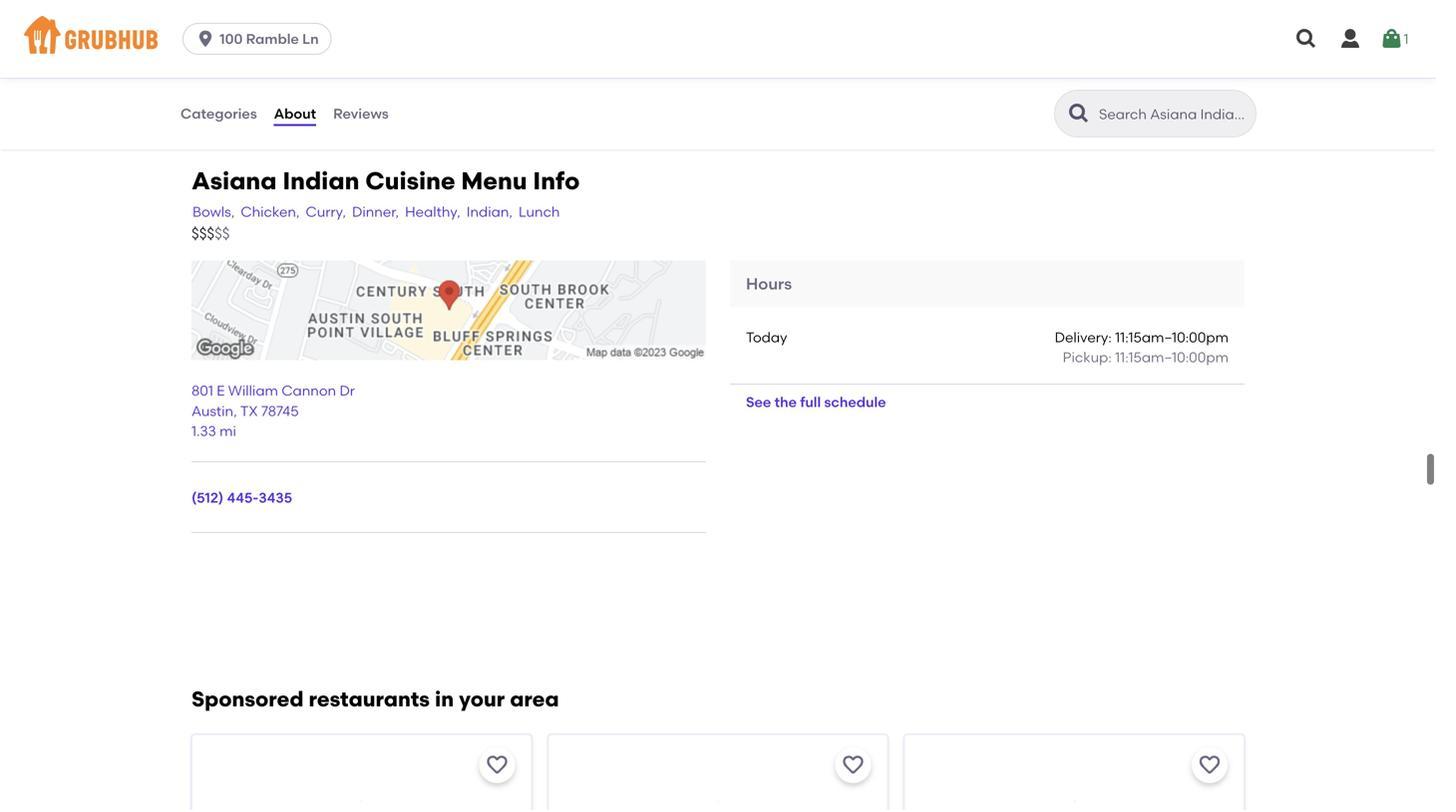 Task type: locate. For each thing, give the bounding box(es) containing it.
$$$$$
[[192, 225, 230, 243]]

1 save this restaurant image from the left
[[485, 754, 509, 778]]

,
[[234, 403, 237, 420]]

save this restaurant image
[[485, 754, 509, 778], [842, 754, 865, 778]]

801
[[192, 383, 213, 400]]

your
[[459, 687, 505, 713]]

cannon
[[282, 383, 336, 400]]

indian, button
[[466, 201, 514, 223]]

0 horizontal spatial svg image
[[196, 29, 216, 49]]

save this restaurant button
[[479, 748, 515, 784], [836, 748, 871, 784], [1192, 748, 1228, 784]]

78745
[[261, 403, 299, 420]]

delivery: 11:15am–10:00pm
[[1055, 329, 1229, 346]]

11:15am–10:00pm for pickup: 11:15am–10:00pm
[[1115, 349, 1229, 366]]

2 horizontal spatial save this restaurant button
[[1192, 748, 1228, 784]]

area
[[510, 687, 559, 713]]

11:15am–10:00pm
[[1115, 329, 1229, 346], [1115, 349, 1229, 366]]

1 vertical spatial 11:15am–10:00pm
[[1115, 349, 1229, 366]]

11:15am–10:00pm up pickup: 11:15am–10:00pm
[[1115, 329, 1229, 346]]

0 vertical spatial 11:15am–10:00pm
[[1115, 329, 1229, 346]]

schedule
[[824, 394, 886, 411]]

3 save this restaurant button from the left
[[1192, 748, 1228, 784]]

bowls,
[[193, 204, 235, 221]]

svg image left svg icon
[[1295, 27, 1319, 51]]

$$$
[[192, 225, 215, 243]]

dr
[[340, 383, 355, 400]]

healthy,
[[405, 204, 461, 221]]

tandoori bread or naan
[[180, 46, 301, 84]]

11:15am–10:00pm down delivery: 11:15am–10:00pm
[[1115, 349, 1229, 366]]

svg image down desserts
[[196, 29, 216, 49]]

healthy, button
[[404, 201, 462, 223]]

curry,
[[306, 204, 346, 221]]

lunch
[[519, 204, 560, 221]]

william
[[228, 383, 278, 400]]

1 horizontal spatial save this restaurant button
[[836, 748, 871, 784]]

austin
[[192, 403, 234, 420]]

svg image right svg icon
[[1380, 27, 1404, 51]]

0 horizontal spatial save this restaurant button
[[479, 748, 515, 784]]

svg image for 1
[[1380, 27, 1404, 51]]

2 11:15am–10:00pm from the top
[[1115, 349, 1229, 366]]

1 11:15am–10:00pm from the top
[[1115, 329, 1229, 346]]

categories button
[[180, 78, 258, 150]]

(512) 445-3435 button
[[192, 488, 292, 509]]

1 horizontal spatial save this restaurant image
[[842, 754, 865, 778]]

svg image inside '100 ramble ln' button
[[196, 29, 216, 49]]

dinner, button
[[351, 201, 400, 223]]

full
[[800, 394, 821, 411]]

search icon image
[[1067, 102, 1091, 126]]

svg image inside '1' button
[[1380, 27, 1404, 51]]

svg image
[[1295, 27, 1319, 51], [1380, 27, 1404, 51], [196, 29, 216, 49]]

svg image for 100 ramble ln
[[196, 29, 216, 49]]

lunch button
[[518, 201, 561, 223]]

chicken,
[[241, 204, 300, 221]]

indian
[[283, 167, 359, 195]]

save this restaurant image
[[1198, 754, 1222, 778]]

bowls, chicken, curry, dinner, healthy, indian, lunch
[[193, 204, 560, 221]]

0 horizontal spatial save this restaurant image
[[485, 754, 509, 778]]

bread
[[243, 46, 283, 63]]

reviews button
[[332, 78, 390, 150]]

svg image
[[1339, 27, 1363, 51]]

delivery:
[[1055, 329, 1112, 346]]

1 button
[[1380, 21, 1409, 57]]

menu
[[461, 167, 527, 195]]

restaurants
[[309, 687, 430, 713]]

100 ramble ln
[[220, 30, 319, 47]]

categories
[[181, 105, 257, 122]]

2 horizontal spatial svg image
[[1380, 27, 1404, 51]]

asiana indian cuisine menu info
[[192, 167, 580, 195]]

indian,
[[467, 204, 513, 221]]

3435
[[259, 490, 292, 507]]

(512)
[[192, 490, 224, 507]]

cuisine
[[365, 167, 455, 195]]



Task type: vqa. For each thing, say whether or not it's contained in the screenshot.
Desserts
yes



Task type: describe. For each thing, give the bounding box(es) containing it.
dinner,
[[352, 204, 399, 221]]

100
[[220, 30, 243, 47]]

curry, button
[[305, 201, 347, 223]]

info
[[533, 167, 580, 195]]

pickup:
[[1063, 349, 1112, 366]]

pickup: 11:15am–10:00pm
[[1063, 349, 1229, 366]]

(512) 445-3435
[[192, 490, 292, 507]]

1
[[1404, 30, 1409, 47]]

1 horizontal spatial svg image
[[1295, 27, 1319, 51]]

1.33
[[192, 423, 216, 440]]

tx
[[240, 403, 258, 420]]

about
[[274, 105, 316, 122]]

reviews
[[333, 105, 389, 122]]

sponsored restaurants in your area
[[192, 687, 559, 713]]

chicken, button
[[240, 201, 301, 223]]

today
[[746, 329, 787, 346]]

or
[[287, 46, 301, 63]]

about button
[[273, 78, 317, 150]]

hours
[[746, 275, 792, 294]]

2 save this restaurant button from the left
[[836, 748, 871, 784]]

see the full schedule button
[[730, 385, 902, 421]]

e
[[217, 383, 225, 400]]

see
[[746, 394, 771, 411]]

2 save this restaurant image from the left
[[842, 754, 865, 778]]

801 e william cannon dr austin , tx 78745 1.33 mi
[[192, 383, 355, 440]]

asiana
[[192, 167, 277, 195]]

tandoori
[[180, 46, 239, 63]]

100 ramble ln button
[[183, 23, 340, 55]]

ln
[[302, 30, 319, 47]]

Search Asiana Indian Cuisine search field
[[1097, 105, 1250, 124]]

mi
[[220, 423, 236, 440]]

sponsored
[[192, 687, 304, 713]]

see the full schedule
[[746, 394, 886, 411]]

main navigation navigation
[[0, 0, 1436, 78]]

1 save this restaurant button from the left
[[479, 748, 515, 784]]

naan
[[180, 67, 217, 84]]

in
[[435, 687, 454, 713]]

the
[[775, 394, 797, 411]]

desserts
[[180, 5, 237, 22]]

bowls, button
[[192, 201, 236, 223]]

445-
[[227, 490, 259, 507]]

ramble
[[246, 30, 299, 47]]

11:15am–10:00pm for delivery: 11:15am–10:00pm
[[1115, 329, 1229, 346]]



